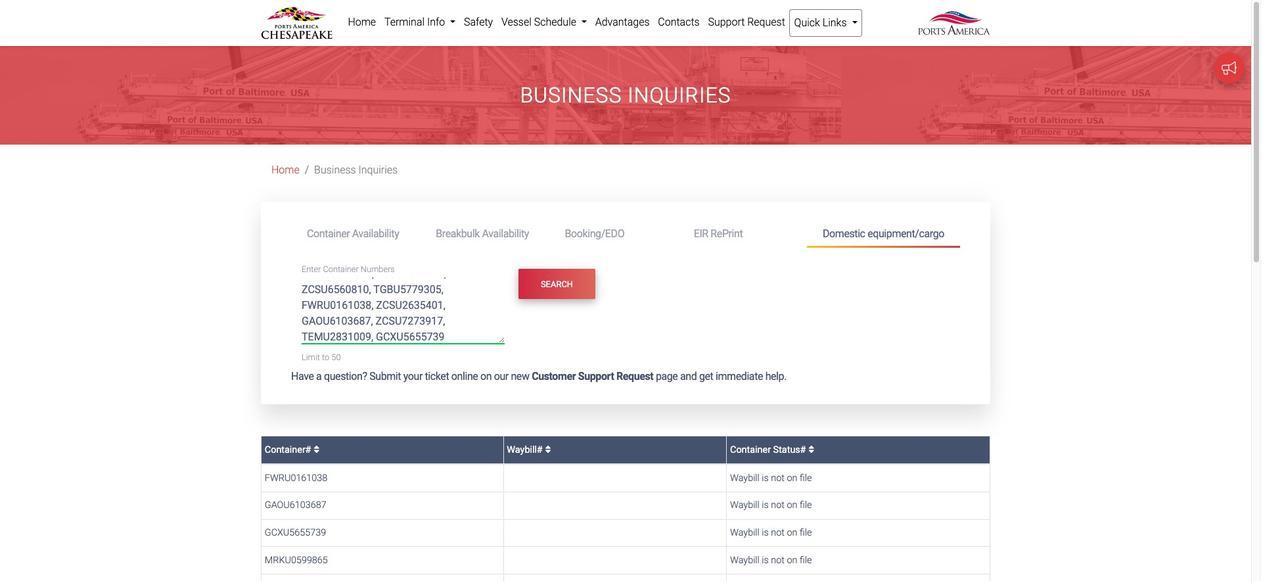 Task type: describe. For each thing, give the bounding box(es) containing it.
links
[[823, 16, 847, 29]]

file for gcxu5655739
[[800, 527, 812, 539]]

terminal
[[385, 16, 425, 28]]

terminal info
[[385, 16, 448, 28]]

0 horizontal spatial request
[[617, 370, 654, 383]]

domestic equipment/cargo link
[[807, 222, 961, 248]]

safety
[[464, 16, 493, 28]]

0 vertical spatial business inquiries
[[520, 83, 732, 108]]

customer support request link
[[532, 370, 654, 383]]

booking/edo link
[[549, 222, 678, 246]]

mrku0599865
[[265, 555, 328, 566]]

waybill for mrku0599865
[[731, 555, 760, 566]]

vessel schedule link
[[497, 9, 591, 36]]

terminal info link
[[380, 9, 460, 36]]

limit to 50
[[302, 352, 341, 362]]

submit
[[370, 370, 401, 383]]

container for container status#
[[731, 444, 771, 456]]

contacts link
[[654, 9, 704, 36]]

1 vertical spatial container
[[323, 265, 359, 275]]

is for fwru0161038
[[762, 472, 769, 484]]

vessel schedule
[[502, 16, 579, 28]]

is for gcxu5655739
[[762, 527, 769, 539]]

availability for breakbulk availability
[[482, 227, 529, 240]]

quick links link
[[790, 9, 863, 37]]

on for gcxu5655739
[[787, 527, 798, 539]]

our
[[494, 370, 509, 383]]

gaou6103687
[[265, 500, 327, 511]]

0 horizontal spatial home link
[[272, 164, 300, 176]]

your
[[404, 370, 423, 383]]

question?
[[324, 370, 367, 383]]

get
[[700, 370, 714, 383]]

container for container availability
[[307, 227, 350, 240]]

0 horizontal spatial support
[[578, 370, 614, 383]]

domestic
[[823, 227, 866, 240]]

waybill is not on file for fwru0161038
[[731, 472, 812, 484]]

eir reprint link
[[678, 222, 807, 246]]

schedule
[[534, 16, 577, 28]]

container# link
[[265, 444, 320, 456]]

waybill# link
[[507, 444, 551, 456]]

have
[[291, 370, 314, 383]]

limit
[[302, 352, 320, 362]]

waybill for gaou6103687
[[731, 500, 760, 511]]

on for fwru0161038
[[787, 472, 798, 484]]

support request link
[[704, 9, 790, 36]]

breakbulk availability
[[436, 227, 529, 240]]

gcxu5655739
[[265, 527, 326, 539]]

sort image for waybill#
[[545, 445, 551, 454]]

not for fwru0161038
[[772, 472, 785, 484]]

container status# link
[[731, 444, 815, 456]]

equipment/cargo
[[868, 227, 945, 240]]

to
[[322, 352, 330, 362]]

fwru0161038
[[265, 472, 328, 484]]

breakbulk
[[436, 227, 480, 240]]

file for gaou6103687
[[800, 500, 812, 511]]

sort image for container status#
[[809, 445, 815, 454]]

waybill is not on file for gcxu5655739
[[731, 527, 812, 539]]

sort image
[[314, 445, 320, 454]]



Task type: locate. For each thing, give the bounding box(es) containing it.
file for fwru0161038
[[800, 472, 812, 484]]

0 vertical spatial business
[[520, 83, 622, 108]]

0 vertical spatial home link
[[344, 9, 380, 36]]

page
[[656, 370, 678, 383]]

support request
[[708, 16, 786, 28]]

1 horizontal spatial business inquiries
[[520, 83, 732, 108]]

container up enter
[[307, 227, 350, 240]]

waybill for fwru0161038
[[731, 472, 760, 484]]

eir
[[694, 227, 709, 240]]

3 not from the top
[[772, 527, 785, 539]]

1 horizontal spatial home link
[[344, 9, 380, 36]]

advantages
[[596, 16, 650, 28]]

on for mrku0599865
[[787, 555, 798, 566]]

1 vertical spatial business inquiries
[[314, 164, 398, 176]]

on
[[481, 370, 492, 383], [787, 472, 798, 484], [787, 500, 798, 511], [787, 527, 798, 539], [787, 555, 798, 566]]

1 vertical spatial support
[[578, 370, 614, 383]]

3 waybill from the top
[[731, 527, 760, 539]]

1 vertical spatial home
[[272, 164, 300, 176]]

3 waybill is not on file from the top
[[731, 527, 812, 539]]

2 not from the top
[[772, 500, 785, 511]]

1 availability from the left
[[352, 227, 399, 240]]

0 vertical spatial container
[[307, 227, 350, 240]]

2 is from the top
[[762, 500, 769, 511]]

0 horizontal spatial home
[[272, 164, 300, 176]]

reprint
[[711, 227, 743, 240]]

2 waybill is not on file from the top
[[731, 500, 812, 511]]

container status#
[[731, 444, 809, 456]]

0 horizontal spatial business inquiries
[[314, 164, 398, 176]]

numbers
[[361, 265, 395, 275]]

sort image inside waybill# link
[[545, 445, 551, 454]]

search button
[[519, 269, 596, 299]]

customer
[[532, 370, 576, 383]]

1 horizontal spatial home
[[348, 16, 376, 28]]

request inside support request 'link'
[[748, 16, 786, 28]]

waybill is not on file
[[731, 472, 812, 484], [731, 500, 812, 511], [731, 527, 812, 539], [731, 555, 812, 566]]

support
[[708, 16, 745, 28], [578, 370, 614, 383]]

0 horizontal spatial sort image
[[545, 445, 551, 454]]

waybill
[[731, 472, 760, 484], [731, 500, 760, 511], [731, 527, 760, 539], [731, 555, 760, 566]]

not for gcxu5655739
[[772, 527, 785, 539]]

is for gaou6103687
[[762, 500, 769, 511]]

support right customer at the left
[[578, 370, 614, 383]]

enter
[[302, 265, 321, 275]]

1 vertical spatial inquiries
[[359, 164, 398, 176]]

eir reprint
[[694, 227, 743, 240]]

quick links
[[795, 16, 850, 29]]

vessel
[[502, 16, 532, 28]]

waybill#
[[507, 444, 545, 456]]

4 file from the top
[[800, 555, 812, 566]]

container availability
[[307, 227, 399, 240]]

waybill is not on file for gaou6103687
[[731, 500, 812, 511]]

enter container numbers
[[302, 265, 395, 275]]

status#
[[774, 444, 807, 456]]

1 is from the top
[[762, 472, 769, 484]]

container left status#
[[731, 444, 771, 456]]

1 not from the top
[[772, 472, 785, 484]]

immediate
[[716, 370, 763, 383]]

breakbulk availability link
[[420, 222, 549, 246]]

4 is from the top
[[762, 555, 769, 566]]

quick
[[795, 16, 821, 29]]

Enter Container Numbers text field
[[302, 277, 505, 344]]

help.
[[766, 370, 787, 383]]

1 vertical spatial request
[[617, 370, 654, 383]]

1 waybill is not on file from the top
[[731, 472, 812, 484]]

is for mrku0599865
[[762, 555, 769, 566]]

1 horizontal spatial inquiries
[[628, 83, 732, 108]]

4 waybill is not on file from the top
[[731, 555, 812, 566]]

container right enter
[[323, 265, 359, 275]]

home link
[[344, 9, 380, 36], [272, 164, 300, 176]]

1 horizontal spatial sort image
[[809, 445, 815, 454]]

4 not from the top
[[772, 555, 785, 566]]

not for gaou6103687
[[772, 500, 785, 511]]

1 horizontal spatial business
[[520, 83, 622, 108]]

0 horizontal spatial inquiries
[[359, 164, 398, 176]]

2 vertical spatial container
[[731, 444, 771, 456]]

file
[[800, 472, 812, 484], [800, 500, 812, 511], [800, 527, 812, 539], [800, 555, 812, 566]]

home
[[348, 16, 376, 28], [272, 164, 300, 176]]

new
[[511, 370, 530, 383]]

1 file from the top
[[800, 472, 812, 484]]

booking/edo
[[565, 227, 625, 240]]

1 waybill from the top
[[731, 472, 760, 484]]

2 waybill from the top
[[731, 500, 760, 511]]

search
[[541, 279, 573, 289]]

business
[[520, 83, 622, 108], [314, 164, 356, 176]]

2 availability from the left
[[482, 227, 529, 240]]

0 horizontal spatial availability
[[352, 227, 399, 240]]

0 vertical spatial inquiries
[[628, 83, 732, 108]]

availability
[[352, 227, 399, 240], [482, 227, 529, 240]]

is
[[762, 472, 769, 484], [762, 500, 769, 511], [762, 527, 769, 539], [762, 555, 769, 566]]

contacts
[[658, 16, 700, 28]]

and
[[681, 370, 697, 383]]

1 vertical spatial business
[[314, 164, 356, 176]]

waybill for gcxu5655739
[[731, 527, 760, 539]]

request
[[748, 16, 786, 28], [617, 370, 654, 383]]

availability for container availability
[[352, 227, 399, 240]]

safety link
[[460, 9, 497, 36]]

container availability link
[[291, 222, 420, 246]]

1 horizontal spatial support
[[708, 16, 745, 28]]

a
[[316, 370, 322, 383]]

container#
[[265, 444, 314, 456]]

2 sort image from the left
[[809, 445, 815, 454]]

request left page
[[617, 370, 654, 383]]

availability up numbers
[[352, 227, 399, 240]]

0 vertical spatial support
[[708, 16, 745, 28]]

1 horizontal spatial availability
[[482, 227, 529, 240]]

1 sort image from the left
[[545, 445, 551, 454]]

request left quick
[[748, 16, 786, 28]]

container
[[307, 227, 350, 240], [323, 265, 359, 275], [731, 444, 771, 456]]

support inside 'link'
[[708, 16, 745, 28]]

sort image
[[545, 445, 551, 454], [809, 445, 815, 454]]

business inquiries
[[520, 83, 732, 108], [314, 164, 398, 176]]

support right contacts
[[708, 16, 745, 28]]

not
[[772, 472, 785, 484], [772, 500, 785, 511], [772, 527, 785, 539], [772, 555, 785, 566]]

0 vertical spatial home
[[348, 16, 376, 28]]

3 file from the top
[[800, 527, 812, 539]]

1 vertical spatial home link
[[272, 164, 300, 176]]

inquiries
[[628, 83, 732, 108], [359, 164, 398, 176]]

have a question? submit your ticket online on our new customer support request page and get immediate help.
[[291, 370, 787, 383]]

online
[[452, 370, 478, 383]]

file for mrku0599865
[[800, 555, 812, 566]]

availability right breakbulk
[[482, 227, 529, 240]]

not for mrku0599865
[[772, 555, 785, 566]]

50
[[332, 352, 341, 362]]

0 vertical spatial request
[[748, 16, 786, 28]]

advantages link
[[591, 9, 654, 36]]

3 is from the top
[[762, 527, 769, 539]]

4 waybill from the top
[[731, 555, 760, 566]]

0 horizontal spatial business
[[314, 164, 356, 176]]

domestic equipment/cargo
[[823, 227, 945, 240]]

waybill is not on file for mrku0599865
[[731, 555, 812, 566]]

info
[[427, 16, 445, 28]]

ticket
[[425, 370, 449, 383]]

on for gaou6103687
[[787, 500, 798, 511]]

2 file from the top
[[800, 500, 812, 511]]

1 horizontal spatial request
[[748, 16, 786, 28]]

sort image inside container status# "link"
[[809, 445, 815, 454]]



Task type: vqa. For each thing, say whether or not it's contained in the screenshot.
the leftmost Home link
yes



